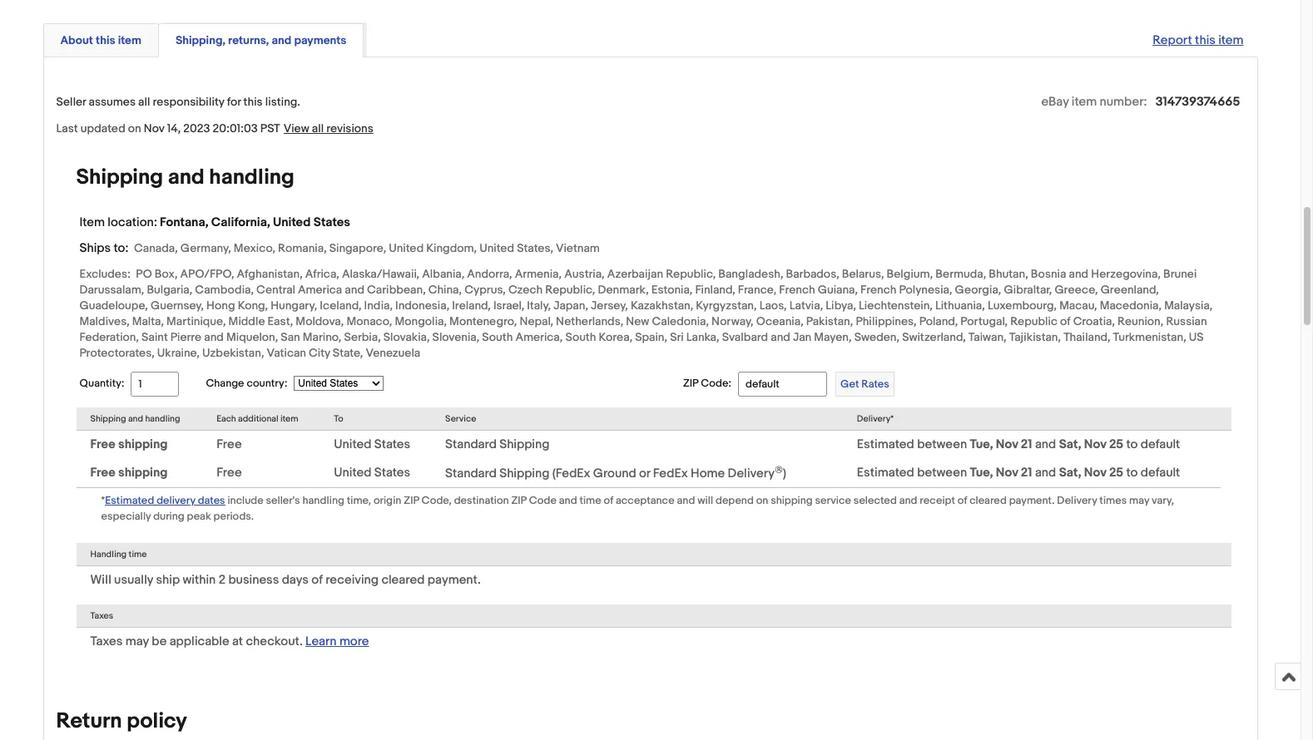 Task type: describe. For each thing, give the bounding box(es) containing it.
)
[[783, 466, 787, 482]]

especially
[[101, 510, 151, 523]]

latvia,
[[790, 299, 823, 313]]

on inside include seller's handling time, origin zip code, destination zip code and time of acceptance and will depend on shipping service selected and receipt of cleared payment. delivery times may vary, especially during peak periods.
[[756, 494, 769, 508]]

france,
[[738, 283, 777, 297]]

assumes
[[89, 95, 136, 109]]

brunei
[[1164, 267, 1197, 281]]

days
[[282, 572, 309, 588]]

to
[[334, 414, 343, 425]]

tab list containing about this item
[[43, 20, 1258, 57]]

will
[[698, 494, 714, 508]]

vietnam
[[556, 241, 600, 256]]

tajikistan,
[[1010, 330, 1061, 345]]

2 sat, from the top
[[1059, 465, 1082, 481]]

turkmenistan,
[[1113, 330, 1187, 345]]

fedex
[[653, 466, 688, 482]]

business
[[228, 572, 279, 588]]

will
[[90, 572, 111, 588]]

0 horizontal spatial cleared
[[382, 572, 425, 588]]

1 horizontal spatial zip
[[511, 494, 527, 508]]

be
[[152, 634, 167, 650]]

report
[[1153, 32, 1193, 48]]

taxes may be applicable at checkout. learn more
[[90, 634, 369, 650]]

lanka,
[[687, 330, 720, 345]]

laos,
[[760, 299, 787, 313]]

korea,
[[599, 330, 633, 345]]

handling time
[[90, 549, 147, 560]]

apo/fpo,
[[180, 267, 234, 281]]

reunion,
[[1118, 315, 1164, 329]]

item for each additional item
[[280, 414, 298, 425]]

0 horizontal spatial zip
[[404, 494, 419, 508]]

0 vertical spatial on
[[128, 122, 141, 136]]

home
[[691, 466, 725, 482]]

hungary,
[[271, 299, 317, 313]]

romania,
[[278, 241, 327, 256]]

returns,
[[228, 33, 269, 47]]

pakistan,
[[806, 315, 854, 329]]

america,
[[516, 330, 563, 345]]

norway,
[[712, 315, 754, 329]]

1 vertical spatial states
[[374, 437, 411, 453]]

1 united states from the top
[[334, 437, 411, 453]]

periods.
[[214, 510, 254, 523]]

1 horizontal spatial this
[[244, 95, 263, 109]]

pst
[[260, 122, 280, 136]]

* estimated delivery dates
[[101, 494, 225, 508]]

slovenia,
[[433, 330, 480, 345]]

bosnia
[[1031, 267, 1067, 281]]

africa,
[[305, 267, 340, 281]]

2 united states from the top
[[334, 465, 411, 481]]

learn
[[306, 634, 337, 650]]

view all revisions link
[[280, 121, 374, 137]]

pierre
[[171, 330, 202, 345]]

for
[[227, 95, 241, 109]]

to:
[[114, 241, 129, 256]]

handling
[[90, 549, 127, 560]]

city
[[309, 346, 330, 360]]

taxes for taxes
[[90, 611, 113, 622]]

middle
[[229, 315, 265, 329]]

maldives,
[[80, 315, 130, 329]]

1 free shipping from the top
[[90, 437, 168, 453]]

item right ebay at the right top
[[1072, 94, 1097, 110]]

code:
[[701, 377, 732, 391]]

federation,
[[80, 330, 139, 345]]

2 tue, from the top
[[970, 465, 994, 481]]

vatican
[[267, 346, 306, 360]]

get rates button
[[836, 372, 895, 397]]

1 between from the top
[[918, 437, 967, 453]]

policy
[[127, 709, 187, 735]]

croatia,
[[1074, 315, 1116, 329]]

netherlands,
[[556, 315, 624, 329]]

san
[[281, 330, 300, 345]]

(fedex
[[553, 466, 591, 482]]

guadeloupe,
[[80, 299, 148, 313]]

indonesia,
[[395, 299, 450, 313]]

germany,
[[181, 241, 231, 256]]

delivery inside standard shipping (fedex ground or fedex home delivery ® )
[[728, 466, 775, 482]]

ships to: canada, germany, mexico, romania, singapore, united kingdom, united states, vietnam
[[80, 241, 600, 256]]

azerbaijan
[[607, 267, 664, 281]]

united up andorra,
[[480, 241, 515, 256]]

lithuania,
[[936, 299, 985, 313]]

slovakia,
[[384, 330, 430, 345]]

1 south from the left
[[482, 330, 513, 345]]

time inside include seller's handling time, origin zip code, destination zip code and time of acceptance and will depend on shipping service selected and receipt of cleared payment. delivery times may vary, especially during peak periods.
[[580, 494, 602, 508]]

0 vertical spatial handling
[[209, 165, 295, 191]]

about this item button
[[60, 32, 141, 48]]

payment. inside include seller's handling time, origin zip code, destination zip code and time of acceptance and will depend on shipping service selected and receipt of cleared payment. delivery times may vary, especially during peak periods.
[[1010, 494, 1055, 508]]

jan
[[793, 330, 812, 345]]

alaska/hawaii,
[[342, 267, 420, 281]]

and inside button
[[272, 33, 292, 47]]

0 vertical spatial states
[[314, 215, 350, 231]]

Quantity: text field
[[131, 372, 179, 397]]

central
[[256, 283, 295, 297]]

taxes for taxes may be applicable at checkout. learn more
[[90, 634, 123, 650]]

italy,
[[527, 299, 551, 313]]

california,
[[211, 215, 270, 231]]

caledonia,
[[652, 315, 709, 329]]

2 estimated between tue, nov 21 and sat, nov 25 to default from the top
[[857, 465, 1181, 481]]

shipping, returns, and payments
[[176, 33, 347, 47]]

mayen,
[[814, 330, 852, 345]]

1 vertical spatial handling
[[145, 414, 180, 425]]

last
[[56, 122, 78, 136]]

1 25 from the top
[[1110, 437, 1124, 453]]

hong
[[207, 299, 235, 313]]

may inside include seller's handling time, origin zip code, destination zip code and time of acceptance and will depend on shipping service selected and receipt of cleared payment. delivery times may vary, especially during peak periods.
[[1130, 494, 1150, 508]]

1 tue, from the top
[[970, 437, 994, 453]]

1 horizontal spatial republic,
[[666, 267, 716, 281]]

guiana,
[[818, 283, 858, 297]]

ireland,
[[452, 299, 491, 313]]

handling inside include seller's handling time, origin zip code, destination zip code and time of acceptance and will depend on shipping service selected and receipt of cleared payment. delivery times may vary, especially during peak periods.
[[303, 494, 345, 508]]

1 vertical spatial may
[[125, 634, 149, 650]]

vary,
[[1152, 494, 1175, 508]]

item location: fontana, california, united states
[[80, 215, 350, 231]]

delivery inside include seller's handling time, origin zip code, destination zip code and time of acceptance and will depend on shipping service selected and receipt of cleared payment. delivery times may vary, especially during peak periods.
[[1058, 494, 1098, 508]]

philippines,
[[856, 315, 917, 329]]

updated
[[81, 122, 125, 136]]

change country:
[[206, 377, 287, 390]]



Task type: vqa. For each thing, say whether or not it's contained in the screenshot.


Task type: locate. For each thing, give the bounding box(es) containing it.
ZIP Code: text field
[[738, 372, 828, 397]]

may left be
[[125, 634, 149, 650]]

report this item link
[[1145, 24, 1252, 57]]

east,
[[268, 315, 293, 329]]

denmark,
[[598, 283, 649, 297]]

delivery
[[157, 494, 195, 508]]

standard for standard shipping
[[445, 437, 497, 453]]

delivery*
[[857, 414, 894, 425]]

rates
[[862, 378, 890, 391]]

free shipping
[[90, 437, 168, 453], [90, 465, 168, 481]]

mongolia,
[[395, 315, 447, 329]]

1 horizontal spatial time
[[580, 494, 602, 508]]

1 horizontal spatial cleared
[[970, 494, 1007, 508]]

of inside po box, apo/fpo, afghanistan, africa, alaska/hawaii, albania, andorra, armenia, austria, azerbaijan republic, bangladesh, barbados, belarus, belgium, bermuda, bhutan, bosnia and herzegovina, brunei darussalam, bulgaria, cambodia, central america and caribbean, china, cyprus, czech republic, denmark, estonia, finland, france, french guiana, french polynesia, georgia, gibraltar, greece, greenland, guadeloupe, guernsey, hong kong, hungary, iceland, india, indonesia, ireland, israel, italy, japan, jersey, kazakhstan, kyrgyzstan, laos, latvia, libya, liechtenstein, lithuania, luxembourg, macau, macedonia, malaysia, maldives, malta, martinique, middle east, moldova, monaco, mongolia, montenegro, nepal, netherlands, new caledonia, norway, oceania, pakistan, philippines, poland, portugal, republic of croatia, reunion, russian federation, saint pierre and miquelon, san marino, serbia, slovakia, slovenia, south america, south korea, spain, sri lanka, svalbard and jan mayen, sweden, switzerland, taiwan, tajikistan, thailand, turkmenistan, us protectorates, ukraine, uzbekistan, vatican city state, venezuela
[[1061, 315, 1071, 329]]

cleared right receiving
[[382, 572, 425, 588]]

cleared right receipt
[[970, 494, 1007, 508]]

1 horizontal spatial delivery
[[1058, 494, 1098, 508]]

poland,
[[920, 315, 958, 329]]

on right depend
[[756, 494, 769, 508]]

oceania,
[[756, 315, 804, 329]]

2 horizontal spatial zip
[[683, 377, 699, 391]]

applicable
[[170, 634, 229, 650]]

1 horizontal spatial all
[[312, 122, 324, 136]]

1 taxes from the top
[[90, 611, 113, 622]]

2 taxes from the top
[[90, 634, 123, 650]]

this inside button
[[96, 33, 115, 47]]

cambodia,
[[195, 283, 254, 297]]

cleared inside include seller's handling time, origin zip code, destination zip code and time of acceptance and will depend on shipping service selected and receipt of cleared payment. delivery times may vary, especially during peak periods.
[[970, 494, 1007, 508]]

estimated up especially
[[105, 494, 154, 508]]

this right 'report'
[[1196, 32, 1216, 48]]

1 vertical spatial free shipping
[[90, 465, 168, 481]]

cleared
[[970, 494, 1007, 508], [382, 572, 425, 588]]

2 vertical spatial shipping
[[771, 494, 813, 508]]

may left 'vary,'
[[1130, 494, 1150, 508]]

french down belarus,
[[861, 283, 897, 297]]

2 between from the top
[[918, 465, 967, 481]]

1 vertical spatial delivery
[[1058, 494, 1098, 508]]

malta,
[[132, 315, 164, 329]]

0 vertical spatial cleared
[[970, 494, 1007, 508]]

2 standard from the top
[[445, 466, 497, 482]]

1 vertical spatial 21
[[1021, 465, 1033, 481]]

1 vertical spatial cleared
[[382, 572, 425, 588]]

item for report this item
[[1219, 32, 1244, 48]]

taiwan,
[[969, 330, 1007, 345]]

on right updated
[[128, 122, 141, 136]]

zip left code:
[[683, 377, 699, 391]]

item right 'report'
[[1219, 32, 1244, 48]]

caribbean,
[[367, 283, 426, 297]]

this for report
[[1196, 32, 1216, 48]]

united states down to
[[334, 437, 411, 453]]

delivery left the times
[[1058, 494, 1098, 508]]

united down to
[[334, 437, 372, 453]]

czech
[[509, 283, 543, 297]]

origin
[[374, 494, 402, 508]]

will usually ship within 2 business days of receiving cleared payment.
[[90, 572, 481, 588]]

0 vertical spatial tue,
[[970, 437, 994, 453]]

2 25 from the top
[[1110, 465, 1124, 481]]

0 vertical spatial time
[[580, 494, 602, 508]]

0 vertical spatial shipping
[[118, 437, 168, 453]]

1 horizontal spatial may
[[1130, 494, 1150, 508]]

taxes left be
[[90, 634, 123, 650]]

25
[[1110, 437, 1124, 453], [1110, 465, 1124, 481]]

russian
[[1167, 315, 1208, 329]]

zip left code at the left bottom
[[511, 494, 527, 508]]

greenland,
[[1101, 283, 1159, 297]]

ukraine,
[[157, 346, 200, 360]]

of right receipt
[[958, 494, 968, 508]]

united up romania,
[[273, 215, 311, 231]]

0 horizontal spatial south
[[482, 330, 513, 345]]

saint
[[142, 330, 168, 345]]

listing.
[[265, 95, 300, 109]]

1 vertical spatial 25
[[1110, 465, 1124, 481]]

of down ground
[[604, 494, 614, 508]]

default
[[1141, 437, 1181, 453], [1141, 465, 1181, 481]]

1 vertical spatial united states
[[334, 465, 411, 481]]

0 vertical spatial standard
[[445, 437, 497, 453]]

jersey,
[[591, 299, 628, 313]]

estimated down delivery*
[[857, 437, 915, 453]]

delivery up depend
[[728, 466, 775, 482]]

view
[[284, 122, 309, 136]]

standard down service
[[445, 437, 497, 453]]

0 vertical spatial shipping and handling
[[76, 165, 295, 191]]

this right for
[[244, 95, 263, 109]]

item right about
[[118, 33, 141, 47]]

venezuela
[[366, 346, 421, 360]]

last updated on nov 14, 2023 20:01:03 pst view all revisions
[[56, 122, 374, 136]]

selected
[[854, 494, 897, 508]]

0 horizontal spatial french
[[779, 283, 815, 297]]

of
[[1061, 315, 1071, 329], [604, 494, 614, 508], [958, 494, 968, 508], [312, 572, 323, 588]]

1 vertical spatial taxes
[[90, 634, 123, 650]]

service
[[445, 414, 477, 425]]

0 vertical spatial to
[[1127, 437, 1138, 453]]

1 vertical spatial on
[[756, 494, 769, 508]]

responsibility
[[153, 95, 224, 109]]

standard inside standard shipping (fedex ground or fedex home delivery ® )
[[445, 466, 497, 482]]

1 vertical spatial shipping
[[118, 465, 168, 481]]

0 horizontal spatial may
[[125, 634, 149, 650]]

item inside button
[[118, 33, 141, 47]]

republic, up the estonia,
[[666, 267, 716, 281]]

ground
[[593, 466, 637, 482]]

shipping and handling down quantity: text box
[[90, 414, 180, 425]]

standard up destination
[[445, 466, 497, 482]]

0 horizontal spatial time
[[129, 549, 147, 560]]

armenia,
[[515, 267, 562, 281]]

item right the additional
[[280, 414, 298, 425]]

1 vertical spatial shipping and handling
[[90, 414, 180, 425]]

0 vertical spatial 21
[[1021, 437, 1033, 453]]

andorra,
[[467, 267, 512, 281]]

tab list
[[43, 20, 1258, 57]]

between
[[918, 437, 967, 453], [918, 465, 967, 481]]

estimated up selected
[[857, 465, 915, 481]]

standard shipping
[[445, 437, 550, 453]]

0 horizontal spatial all
[[138, 95, 150, 109]]

0 horizontal spatial handling
[[145, 414, 180, 425]]

1 vertical spatial tue,
[[970, 465, 994, 481]]

payment. left the times
[[1010, 494, 1055, 508]]

french
[[779, 283, 815, 297], [861, 283, 897, 297]]

united states up time, on the bottom left of page
[[334, 465, 411, 481]]

israel,
[[494, 299, 525, 313]]

2 to from the top
[[1127, 465, 1138, 481]]

0 horizontal spatial on
[[128, 122, 141, 136]]

2 default from the top
[[1141, 465, 1181, 481]]

report this item
[[1153, 32, 1244, 48]]

shipping, returns, and payments button
[[176, 32, 347, 48]]

1 vertical spatial time
[[129, 549, 147, 560]]

1 vertical spatial republic,
[[545, 283, 595, 297]]

this for about
[[96, 33, 115, 47]]

miquelon,
[[226, 330, 278, 345]]

0 vertical spatial sat,
[[1059, 437, 1082, 453]]

belgium,
[[887, 267, 933, 281]]

1 vertical spatial all
[[312, 122, 324, 136]]

all right assumes at the top
[[138, 95, 150, 109]]

1 to from the top
[[1127, 437, 1138, 453]]

republic, up japan,
[[545, 283, 595, 297]]

united up alaska/hawaii,
[[389, 241, 424, 256]]

payment. down code,
[[428, 572, 481, 588]]

this right about
[[96, 33, 115, 47]]

*
[[101, 494, 105, 508]]

liechtenstein,
[[859, 299, 933, 313]]

of right days
[[312, 572, 323, 588]]

time
[[580, 494, 602, 508], [129, 549, 147, 560]]

1 21 from the top
[[1021, 437, 1033, 453]]

usually
[[114, 572, 153, 588]]

0 vertical spatial default
[[1141, 437, 1181, 453]]

0 horizontal spatial delivery
[[728, 466, 775, 482]]

1 vertical spatial to
[[1127, 465, 1138, 481]]

1 vertical spatial between
[[918, 465, 967, 481]]

payment.
[[1010, 494, 1055, 508], [428, 572, 481, 588]]

0 horizontal spatial republic,
[[545, 283, 595, 297]]

taxes down will
[[90, 611, 113, 622]]

states
[[314, 215, 350, 231], [374, 437, 411, 453], [374, 465, 411, 481]]

and
[[272, 33, 292, 47], [168, 165, 205, 191], [1069, 267, 1089, 281], [345, 283, 365, 297], [204, 330, 224, 345], [771, 330, 791, 345], [128, 414, 143, 425], [1036, 437, 1057, 453], [1036, 465, 1057, 481], [559, 494, 577, 508], [677, 494, 695, 508], [900, 494, 918, 508]]

1 french from the left
[[779, 283, 815, 297]]

1 default from the top
[[1141, 437, 1181, 453]]

0 vertical spatial free shipping
[[90, 437, 168, 453]]

1 vertical spatial estimated between tue, nov 21 and sat, nov 25 to default
[[857, 465, 1181, 481]]

shipping and handling up fontana,
[[76, 165, 295, 191]]

1 vertical spatial estimated
[[857, 465, 915, 481]]

change
[[206, 377, 244, 390]]

french up latvia,
[[779, 283, 815, 297]]

us
[[1189, 330, 1204, 345]]

0 horizontal spatial payment.
[[428, 572, 481, 588]]

cyprus,
[[465, 283, 506, 297]]

at
[[232, 634, 243, 650]]

nepal,
[[520, 315, 554, 329]]

revisions
[[327, 122, 374, 136]]

standard for standard shipping (fedex ground or fedex home delivery ® )
[[445, 466, 497, 482]]

zip code:
[[683, 377, 732, 391]]

estonia,
[[652, 283, 693, 297]]

1 standard from the top
[[445, 437, 497, 453]]

each
[[217, 414, 236, 425]]

0 vertical spatial payment.
[[1010, 494, 1055, 508]]

of down macau,
[[1061, 315, 1071, 329]]

time up usually
[[129, 549, 147, 560]]

zip right origin
[[404, 494, 419, 508]]

0 vertical spatial all
[[138, 95, 150, 109]]

shipping inside include seller's handling time, origin zip code, destination zip code and time of acceptance and will depend on shipping service selected and receipt of cleared payment. delivery times may vary, especially during peak periods.
[[771, 494, 813, 508]]

about this item
[[60, 33, 141, 47]]

item for about this item
[[118, 33, 141, 47]]

0 vertical spatial 25
[[1110, 437, 1124, 453]]

or
[[639, 466, 651, 482]]

time,
[[347, 494, 371, 508]]

on
[[128, 122, 141, 136], [756, 494, 769, 508]]

1 horizontal spatial payment.
[[1010, 494, 1055, 508]]

0 horizontal spatial this
[[96, 33, 115, 47]]

south down netherlands,
[[566, 330, 596, 345]]

uzbekistan,
[[202, 346, 264, 360]]

kazakhstan,
[[631, 299, 694, 313]]

0 vertical spatial republic,
[[666, 267, 716, 281]]

0 vertical spatial estimated
[[857, 437, 915, 453]]

1 estimated between tue, nov 21 and sat, nov 25 to default from the top
[[857, 437, 1181, 453]]

2 vertical spatial handling
[[303, 494, 345, 508]]

time down '(fedex'
[[580, 494, 602, 508]]

bulgaria,
[[147, 283, 193, 297]]

1 vertical spatial sat,
[[1059, 465, 1082, 481]]

1 vertical spatial default
[[1141, 465, 1181, 481]]

canada,
[[134, 241, 178, 256]]

location:
[[108, 215, 157, 231]]

0 vertical spatial may
[[1130, 494, 1150, 508]]

2 vertical spatial states
[[374, 465, 411, 481]]

0 vertical spatial taxes
[[90, 611, 113, 622]]

return policy
[[56, 709, 187, 735]]

0 vertical spatial estimated between tue, nov 21 and sat, nov 25 to default
[[857, 437, 1181, 453]]

2 vertical spatial estimated
[[105, 494, 154, 508]]

handling up california,
[[209, 165, 295, 191]]

finland,
[[695, 283, 736, 297]]

2 horizontal spatial handling
[[303, 494, 345, 508]]

malaysia,
[[1165, 299, 1213, 313]]

polynesia,
[[899, 283, 953, 297]]

0 vertical spatial between
[[918, 437, 967, 453]]

country:
[[247, 377, 287, 390]]

2 free shipping from the top
[[90, 465, 168, 481]]

2 21 from the top
[[1021, 465, 1033, 481]]

1 vertical spatial standard
[[445, 466, 497, 482]]

0 vertical spatial delivery
[[728, 466, 775, 482]]

depend
[[716, 494, 754, 508]]

all right the view
[[312, 122, 324, 136]]

learn more link
[[306, 634, 369, 650]]

new
[[626, 315, 650, 329]]

united up time, on the bottom left of page
[[334, 465, 372, 481]]

0 vertical spatial united states
[[334, 437, 411, 453]]

greece,
[[1055, 283, 1099, 297]]

tue,
[[970, 437, 994, 453], [970, 465, 994, 481]]

2 french from the left
[[861, 283, 897, 297]]

south down montenegro,
[[482, 330, 513, 345]]

shipping inside standard shipping (fedex ground or fedex home delivery ® )
[[500, 466, 550, 482]]

ships
[[80, 241, 111, 256]]

1 vertical spatial payment.
[[428, 572, 481, 588]]

1 horizontal spatial south
[[566, 330, 596, 345]]

1 sat, from the top
[[1059, 437, 1082, 453]]

1 horizontal spatial french
[[861, 283, 897, 297]]

china,
[[429, 283, 462, 297]]

handling left time, on the bottom left of page
[[303, 494, 345, 508]]

during
[[153, 510, 185, 523]]

handling down quantity: text box
[[145, 414, 180, 425]]

box,
[[155, 267, 178, 281]]

1 horizontal spatial on
[[756, 494, 769, 508]]

1 horizontal spatial handling
[[209, 165, 295, 191]]

return
[[56, 709, 122, 735]]

2 south from the left
[[566, 330, 596, 345]]

2 horizontal spatial this
[[1196, 32, 1216, 48]]



